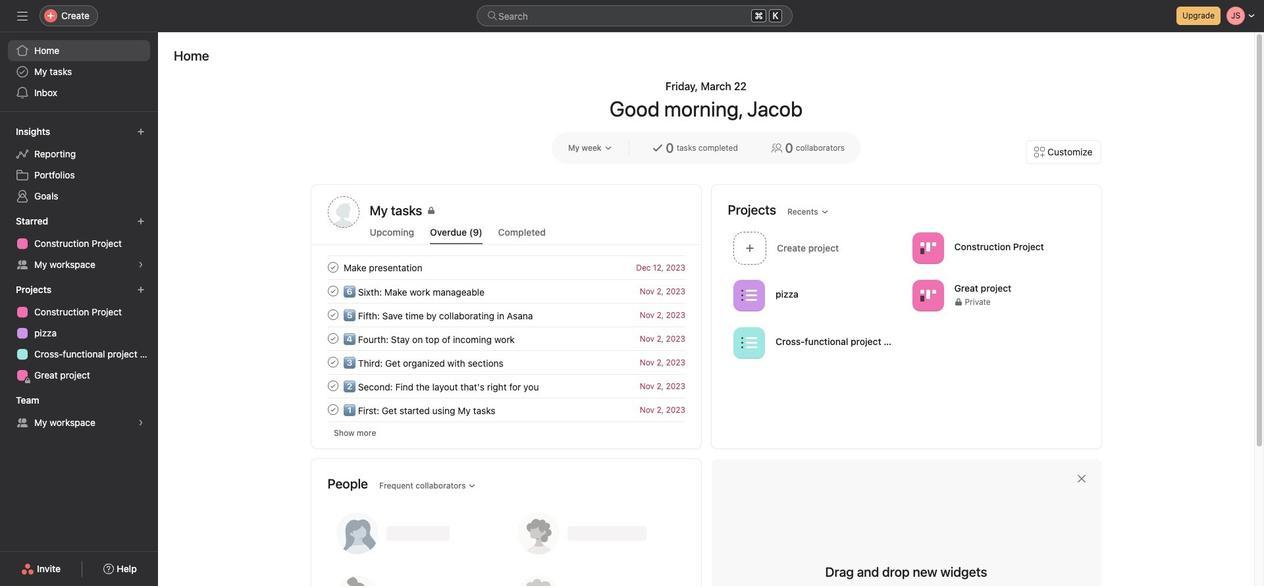 Task type: describe. For each thing, give the bounding box(es) containing it.
Search tasks, projects, and more text field
[[477, 5, 793, 26]]

2 mark complete checkbox from the top
[[325, 354, 341, 370]]

2 mark complete checkbox from the top
[[325, 307, 341, 323]]

2 list image from the top
[[741, 335, 757, 351]]

1 mark complete checkbox from the top
[[325, 283, 341, 299]]

1 mark complete checkbox from the top
[[325, 259, 341, 275]]

add profile photo image
[[328, 196, 359, 228]]

mark complete image for 4th mark complete checkbox from the bottom of the page
[[325, 307, 341, 323]]

board image
[[920, 240, 936, 256]]

hide sidebar image
[[17, 11, 28, 21]]

insights element
[[0, 120, 158, 209]]

mark complete image for first mark complete checkbox from the bottom of the page
[[325, 402, 341, 417]]

mark complete image for third mark complete checkbox
[[325, 331, 341, 346]]

teams element
[[0, 388, 158, 436]]



Task type: locate. For each thing, give the bounding box(es) containing it.
1 vertical spatial list image
[[741, 335, 757, 351]]

0 vertical spatial list image
[[741, 287, 757, 303]]

0 vertical spatial mark complete checkbox
[[325, 259, 341, 275]]

4 mark complete image from the top
[[325, 378, 341, 394]]

see details, my workspace image
[[137, 419, 145, 427]]

global element
[[0, 32, 158, 111]]

projects element
[[0, 278, 158, 388]]

1 vertical spatial mark complete image
[[325, 354, 341, 370]]

2 mark complete image from the top
[[325, 307, 341, 323]]

new project or portfolio image
[[137, 286, 145, 294]]

list image
[[741, 287, 757, 303], [741, 335, 757, 351]]

board image
[[920, 287, 936, 303]]

3 mark complete image from the top
[[325, 331, 341, 346]]

mark complete image
[[325, 259, 341, 275], [325, 307, 341, 323], [325, 331, 341, 346], [325, 378, 341, 394], [325, 402, 341, 417]]

Mark complete checkbox
[[325, 283, 341, 299], [325, 307, 341, 323], [325, 331, 341, 346], [325, 378, 341, 394], [325, 402, 341, 417]]

list item
[[728, 228, 907, 268], [312, 255, 701, 279], [312, 279, 701, 303], [312, 303, 701, 327], [312, 327, 701, 350], [312, 350, 701, 374], [312, 374, 701, 398], [312, 398, 701, 421]]

new insights image
[[137, 128, 145, 136]]

see details, my workspace image
[[137, 261, 145, 269]]

dismiss image
[[1076, 473, 1087, 484]]

mark complete image for second mark complete checkbox from the bottom of the page
[[325, 378, 341, 394]]

add items to starred image
[[137, 217, 145, 225]]

1 mark complete image from the top
[[325, 259, 341, 275]]

mark complete image
[[325, 283, 341, 299], [325, 354, 341, 370]]

1 vertical spatial mark complete checkbox
[[325, 354, 341, 370]]

None field
[[477, 5, 793, 26]]

0 vertical spatial mark complete image
[[325, 283, 341, 299]]

starred element
[[0, 209, 158, 278]]

5 mark complete image from the top
[[325, 402, 341, 417]]

4 mark complete checkbox from the top
[[325, 378, 341, 394]]

2 mark complete image from the top
[[325, 354, 341, 370]]

3 mark complete checkbox from the top
[[325, 331, 341, 346]]

1 mark complete image from the top
[[325, 283, 341, 299]]

1 list image from the top
[[741, 287, 757, 303]]

mark complete image for second mark complete option from the bottom of the page
[[325, 259, 341, 275]]

5 mark complete checkbox from the top
[[325, 402, 341, 417]]

Mark complete checkbox
[[325, 259, 341, 275], [325, 354, 341, 370]]



Task type: vqa. For each thing, say whether or not it's contained in the screenshot.
second JM image
no



